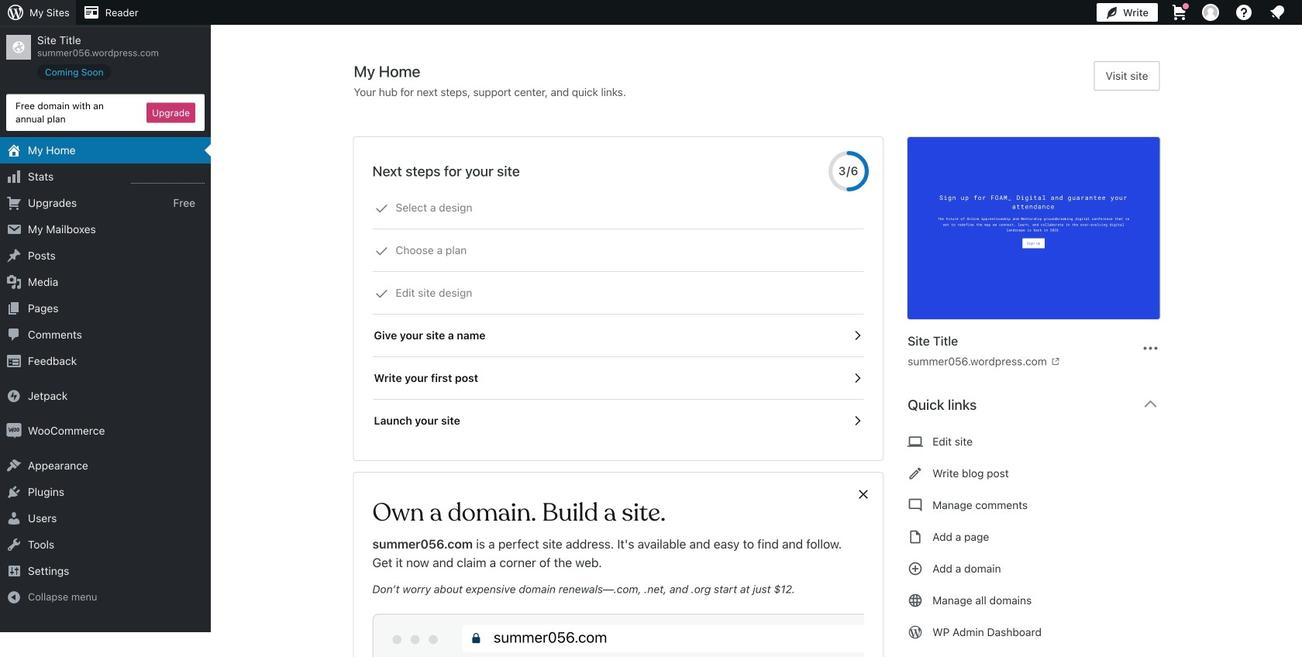Task type: locate. For each thing, give the bounding box(es) containing it.
task enabled image
[[850, 329, 864, 343], [850, 414, 864, 428]]

img image
[[6, 388, 22, 404], [6, 423, 22, 439]]

edit image
[[908, 464, 923, 483]]

task enabled image down task enabled image
[[850, 414, 864, 428]]

1 vertical spatial task enabled image
[[850, 414, 864, 428]]

my profile image
[[1202, 4, 1219, 21]]

1 task complete image from the top
[[375, 202, 389, 215]]

manage your notifications image
[[1268, 3, 1287, 22]]

0 vertical spatial task complete image
[[375, 202, 389, 215]]

launchpad checklist element
[[372, 187, 864, 442]]

0 vertical spatial task enabled image
[[850, 329, 864, 343]]

1 vertical spatial img image
[[6, 423, 22, 439]]

main content
[[354, 61, 1172, 657]]

insert_drive_file image
[[908, 528, 923, 546]]

progress bar
[[829, 151, 869, 191]]

task complete image up task complete image
[[375, 202, 389, 215]]

my shopping cart image
[[1170, 3, 1189, 22]]

task complete image
[[375, 202, 389, 215], [375, 287, 389, 301]]

task complete image down task complete image
[[375, 287, 389, 301]]

1 vertical spatial task complete image
[[375, 287, 389, 301]]

0 vertical spatial img image
[[6, 388, 22, 404]]

more options for site site title image
[[1141, 339, 1160, 358]]

task complete image
[[375, 244, 389, 258]]

task enabled image up task enabled image
[[850, 329, 864, 343]]



Task type: describe. For each thing, give the bounding box(es) containing it.
dismiss domain name promotion image
[[857, 485, 870, 504]]

laptop image
[[908, 432, 923, 451]]

highest hourly views 0 image
[[131, 174, 205, 184]]

help image
[[1235, 3, 1253, 22]]

1 task enabled image from the top
[[850, 329, 864, 343]]

mode_comment image
[[908, 496, 923, 515]]

2 task complete image from the top
[[375, 287, 389, 301]]

2 task enabled image from the top
[[850, 414, 864, 428]]

1 img image from the top
[[6, 388, 22, 404]]

2 img image from the top
[[6, 423, 22, 439]]

task enabled image
[[850, 371, 864, 385]]



Task type: vqa. For each thing, say whether or not it's contained in the screenshot.
2nd Task complete icon from the bottom
yes



